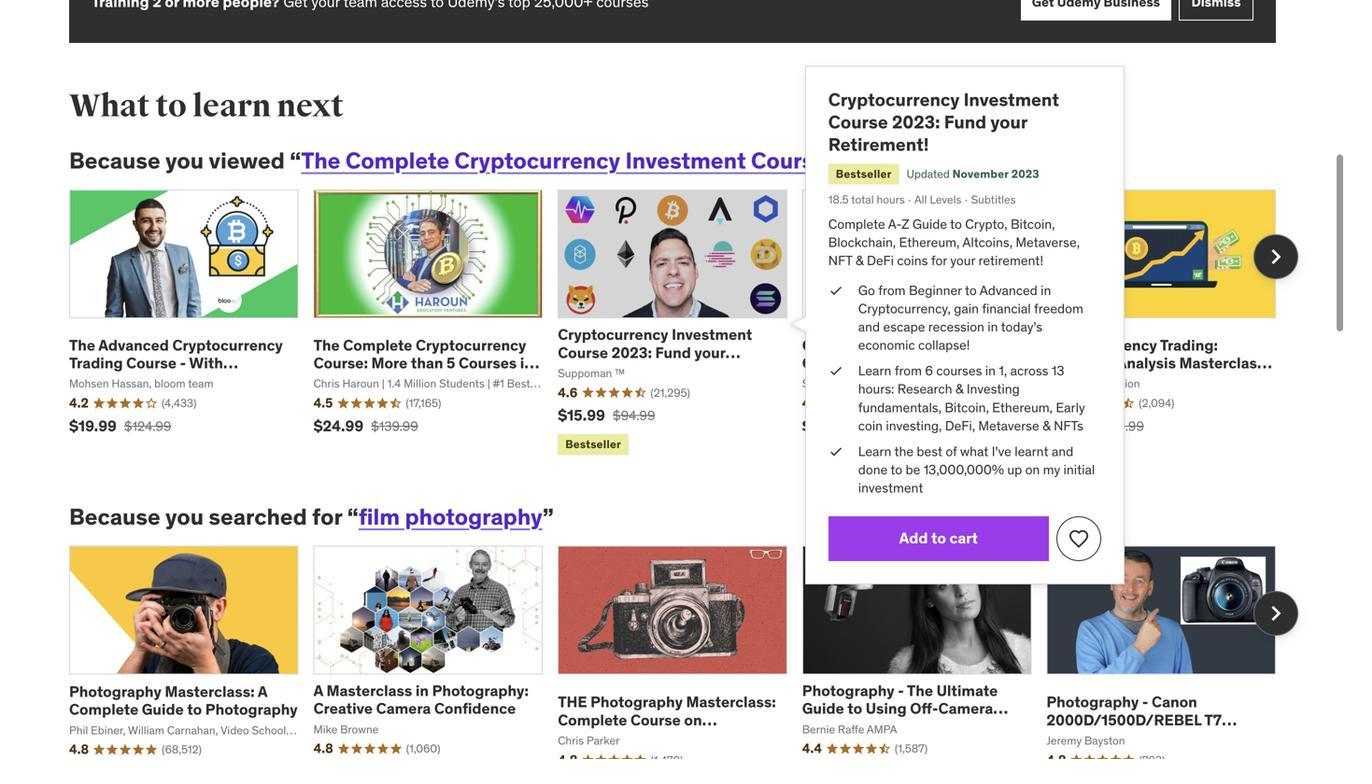 Task type: describe. For each thing, give the bounding box(es) containing it.
the
[[558, 692, 587, 711]]

economic
[[859, 337, 916, 354]]

photography - canon 2000d/1500d/rebel t7 camera user course link
[[1047, 692, 1238, 747]]

- inside the advanced cryptocurrency trading course - with strategies
[[180, 354, 186, 373]]

to inside the complete a-z guide to crypto, bitcoin, blockchain, ethereum, altcoins, metaverse, nft & defi coins for your retirement!
[[951, 216, 963, 233]]

18.5 total hours
[[829, 193, 905, 207]]

november
[[953, 167, 1009, 181]]

film
[[359, 503, 400, 531]]

guide inside the complete a-z guide to crypto, bitcoin, blockchain, ethereum, altcoins, metaverse, nft & defi coins for your retirement!
[[913, 216, 948, 233]]

advanced inside go from beginner to advanced in cryptocurrency, gain financial freedom and escape recession in today's economic collapse!
[[980, 282, 1038, 299]]

learn for hours:
[[859, 363, 892, 380]]

fundamentals,
[[859, 399, 942, 416]]

all
[[915, 193, 928, 207]]

course:
[[314, 354, 368, 373]]

xsmall image for learn from 6 courses in 1, across 13 hours: research & investing fundamentals, bitcoin, ethereum, early coin investing, defi, metaverse & nfts
[[829, 362, 844, 381]]

investing
[[967, 381, 1020, 398]]

research
[[898, 381, 953, 398]]

because for because you viewed " the complete cryptocurrency investment course "
[[69, 147, 160, 175]]

photography inside 'photography - canon 2000d/1500d/rebel t7 camera user course'
[[1047, 692, 1140, 711]]

cryptocurrency investment course 2023: fund your retirement! link for all levels
[[829, 88, 1060, 156]]

searched
[[209, 503, 307, 531]]

photography - canon 2000d/1500d/rebel t7 camera user course
[[1047, 692, 1223, 747]]

21295 reviews element
[[651, 385, 691, 401]]

more
[[372, 354, 408, 373]]

cryptocurrency,
[[859, 300, 951, 317]]

1
[[314, 372, 320, 391]]

escape
[[884, 319, 926, 335]]

hours:
[[859, 381, 895, 398]]

technical
[[1047, 354, 1114, 373]]

1 vertical spatial "
[[543, 503, 554, 531]]

2023 inside the cryptocurrency trading: technical analysis masterclass 2023
[[1047, 372, 1083, 391]]

strategies
[[69, 372, 143, 391]]

for inside the complete a-z guide to crypto, bitcoin, blockchain, ethereum, altcoins, metaverse, nft & defi coins for your retirement!
[[932, 253, 948, 269]]

learn for done
[[859, 444, 892, 460]]

your for all levels
[[991, 111, 1028, 133]]

investment for (21,295)
[[672, 325, 753, 345]]

complete inside the complete cryptocurrency course: more than 5 courses in 1
[[343, 336, 413, 355]]

photography inside photography - the ultimate guide to using off-camera flash
[[803, 682, 895, 701]]

™
[[615, 366, 625, 381]]

investing,
[[886, 418, 942, 435]]

my
[[1044, 462, 1061, 479]]

to inside photography - the ultimate guide to using off-camera flash
[[848, 700, 863, 719]]

1 horizontal spatial "
[[347, 503, 359, 531]]

0 horizontal spatial "
[[290, 147, 301, 175]]

retirement!
[[979, 253, 1044, 269]]

masterclass inside a masterclass in photography: creative camera confidence
[[327, 682, 412, 701]]

ethereum, inside the complete a-z guide to crypto, bitcoin, blockchain, ethereum, altcoins, metaverse, nft & defi coins for your retirement!
[[900, 234, 960, 251]]

masterclass: inside photography masterclass: a complete guide to photography
[[165, 682, 255, 701]]

in inside learn from 6 courses in 1, across 13 hours: research & investing fundamentals, bitcoin, ethereum, early coin investing, defi, metaverse & nfts
[[986, 363, 996, 380]]

gain
[[954, 300, 979, 317]]

collapse!
[[919, 337, 971, 354]]

carousel element for investment
[[69, 190, 1299, 459]]

on inside the photography masterclass: complete course on photography
[[685, 710, 702, 729]]

the complete cryptocurrency course: more than 5 courses in 1
[[314, 336, 534, 391]]

1,
[[1000, 363, 1008, 380]]

best
[[917, 444, 943, 460]]

1 vertical spatial investment
[[626, 147, 746, 175]]

trading:
[[1161, 336, 1219, 355]]

financial
[[983, 300, 1032, 317]]

learnt
[[1015, 444, 1049, 460]]

a masterclass in photography: creative camera confidence link
[[314, 682, 529, 719]]

courses
[[459, 354, 517, 373]]

cryptocurrency inside the complete cryptocurrency course: more than 5 courses in 1
[[416, 336, 527, 355]]

metaverse,
[[1016, 234, 1080, 251]]

add
[[900, 529, 929, 548]]

creative
[[314, 700, 373, 719]]

viewed
[[209, 147, 285, 175]]

(21,295)
[[651, 386, 691, 400]]

done
[[859, 462, 888, 479]]

18.5
[[829, 193, 849, 207]]

photography masterclass: a complete guide to photography link
[[69, 682, 298, 719]]

in down financial
[[988, 319, 999, 335]]

off-
[[911, 700, 939, 719]]

you for viewed
[[165, 147, 204, 175]]

t7
[[1205, 710, 1223, 729]]

what to learn next
[[69, 87, 344, 126]]

13,000,000%
[[924, 462, 1005, 479]]

retirement! for (21,295)
[[558, 361, 643, 380]]

total
[[852, 193, 874, 207]]

wishlist image
[[1068, 528, 1091, 550]]

in inside a masterclass in photography: creative camera confidence
[[416, 682, 429, 701]]

complete inside photography masterclass: a complete guide to photography
[[69, 700, 139, 719]]

cryptocurrency investment course 2023: fund your retirement! for all levels
[[829, 88, 1060, 156]]

carousel element for "
[[69, 546, 1299, 760]]

hours
[[877, 193, 905, 207]]

xsmall image
[[829, 282, 844, 300]]

with
[[189, 354, 223, 373]]

2023: for all levels
[[893, 111, 941, 133]]

$15.99
[[558, 406, 606, 425]]

across
[[1011, 363, 1049, 380]]

defi,
[[946, 418, 976, 435]]

flash
[[803, 718, 841, 737]]

canon
[[1152, 692, 1198, 711]]

defi
[[867, 253, 894, 269]]

a masterclass in photography: creative camera confidence
[[314, 682, 529, 719]]

cart
[[950, 529, 979, 548]]

5
[[447, 354, 456, 373]]

analysis
[[1117, 354, 1177, 373]]

to inside 'button'
[[932, 529, 947, 548]]

suppoman
[[558, 366, 612, 381]]

the advanced cryptocurrency trading course - with strategies link
[[69, 336, 283, 391]]

on inside learn the best of what i've learnt and done to be 13,000,000% up on my initial investment
[[1026, 462, 1041, 479]]

2023: for (21,295)
[[612, 343, 652, 362]]

add to cart button
[[829, 517, 1049, 562]]

ultimate
[[937, 682, 998, 701]]

4.6
[[558, 384, 578, 401]]

because you viewed " the complete cryptocurrency investment course "
[[69, 147, 838, 175]]

what
[[69, 87, 150, 126]]

course inside the advanced cryptocurrency trading course - with strategies
[[126, 354, 177, 373]]

levels
[[930, 193, 962, 207]]

crypto,
[[966, 216, 1008, 233]]

2000d/1500d/rebel
[[1047, 710, 1202, 729]]

you for searched
[[165, 503, 204, 531]]

of
[[946, 444, 958, 460]]

0 horizontal spatial bestseller
[[566, 438, 621, 452]]

camera for 2000d/1500d/rebel
[[1047, 728, 1102, 747]]

next
[[277, 87, 344, 126]]

than
[[411, 354, 443, 373]]

complete a-z guide to crypto, bitcoin, blockchain, ethereum, altcoins, metaverse, nft & defi coins for your retirement!
[[829, 216, 1080, 269]]



Task type: vqa. For each thing, say whether or not it's contained in the screenshot.
Fund within the Carousel element
yes



Task type: locate. For each thing, give the bounding box(es) containing it.
xsmall image for learn the best of what i've learnt and done to be 13,000,000% up on my initial investment
[[829, 443, 844, 461]]

xsmall image left the
[[829, 443, 844, 461]]

a inside a masterclass in photography: creative camera confidence
[[314, 682, 323, 701]]

the photography masterclass: complete course on photography link
[[558, 692, 776, 747]]

the inside the advanced cryptocurrency trading course - with strategies
[[69, 336, 95, 355]]

masterclass:
[[165, 682, 255, 701], [687, 692, 776, 711]]

in inside the complete cryptocurrency course: more than 5 courses in 1
[[520, 354, 534, 373]]

bitcoin, inside the complete a-z guide to crypto, bitcoin, blockchain, ethereum, altcoins, metaverse, nft & defi coins for your retirement!
[[1011, 216, 1056, 233]]

from left '6'
[[895, 363, 923, 380]]

from up cryptocurrency,
[[879, 282, 906, 299]]

complete inside the complete a-z guide to crypto, bitcoin, blockchain, ethereum, altcoins, metaverse, nft & defi coins for your retirement!
[[829, 216, 886, 233]]

and inside learn the best of what i've learnt and done to be 13,000,000% up on my initial investment
[[1052, 444, 1074, 460]]

2 carousel element from the top
[[69, 546, 1299, 760]]

guide inside photography - the ultimate guide to using off-camera flash
[[803, 700, 845, 719]]

0 horizontal spatial your
[[695, 343, 726, 362]]

the right the using at the right bottom
[[907, 682, 934, 701]]

- left with
[[180, 354, 186, 373]]

you left searched
[[165, 503, 204, 531]]

1 horizontal spatial guide
[[803, 700, 845, 719]]

1 horizontal spatial "
[[827, 147, 838, 175]]

& down blockchain,
[[856, 253, 864, 269]]

cryptocurrency investment course 2023: fund your retirement! up updated
[[829, 88, 1060, 156]]

1 horizontal spatial advanced
[[980, 282, 1038, 299]]

0 horizontal spatial retirement!
[[558, 361, 643, 380]]

a inside photography masterclass: a complete guide to photography
[[258, 682, 268, 701]]

investment for all levels
[[964, 88, 1060, 111]]

initial
[[1064, 462, 1096, 479]]

0 vertical spatial and
[[859, 319, 881, 335]]

1 horizontal spatial your
[[951, 253, 976, 269]]

nfts
[[1054, 418, 1084, 435]]

learn inside learn the best of what i've learnt and done to be 13,000,000% up on my initial investment
[[859, 444, 892, 460]]

0 horizontal spatial masterclass:
[[165, 682, 255, 701]]

camera right the using at the right bottom
[[939, 700, 994, 719]]

0 horizontal spatial cryptocurrency investment course 2023: fund your retirement! link
[[558, 325, 753, 380]]

guide
[[913, 216, 948, 233], [142, 700, 184, 719], [803, 700, 845, 719]]

1 horizontal spatial on
[[1026, 462, 1041, 479]]

in right courses
[[520, 354, 534, 373]]

trading
[[69, 354, 123, 373]]

0 horizontal spatial "
[[543, 503, 554, 531]]

2023
[[1012, 167, 1040, 181], [1047, 372, 1083, 391]]

1 vertical spatial masterclass
[[327, 682, 412, 701]]

1 vertical spatial because
[[69, 503, 160, 531]]

0 vertical spatial carousel element
[[69, 190, 1299, 459]]

bestseller up total on the right top of the page
[[836, 167, 892, 181]]

up
[[1008, 462, 1023, 479]]

camera inside photography - the ultimate guide to using off-camera flash
[[939, 700, 994, 719]]

the complete cryptocurrency investment course link
[[301, 147, 827, 175]]

today's
[[1002, 319, 1043, 335]]

fund for (21,295)
[[656, 343, 691, 362]]

what
[[961, 444, 989, 460]]

complete inside the photography masterclass: complete course on photography
[[558, 710, 628, 729]]

ethereum, up coins
[[900, 234, 960, 251]]

2023: up updated
[[893, 111, 941, 133]]

camera inside a masterclass in photography: creative camera confidence
[[376, 700, 431, 719]]

film photography link
[[359, 503, 543, 531]]

1 xsmall image from the top
[[829, 362, 844, 381]]

in left 1,
[[986, 363, 996, 380]]

guide inside photography masterclass: a complete guide to photography
[[142, 700, 184, 719]]

1 vertical spatial on
[[685, 710, 702, 729]]

learn
[[859, 363, 892, 380], [859, 444, 892, 460]]

- inside photography - the ultimate guide to using off-camera flash
[[898, 682, 905, 701]]

and inside go from beginner to advanced in cryptocurrency, gain financial freedom and escape recession in today's economic collapse!
[[859, 319, 881, 335]]

2 vertical spatial &
[[1043, 418, 1051, 435]]

cryptocurrency investment course 2023: fund your retirement! for (21,295)
[[558, 325, 753, 380]]

beginner
[[909, 282, 963, 299]]

1 vertical spatial bitcoin,
[[945, 399, 990, 416]]

2023: up ™
[[612, 343, 652, 362]]

masterclass: inside the photography masterclass: complete course on photography
[[687, 692, 776, 711]]

- left 'off-'
[[898, 682, 905, 701]]

next image
[[1262, 599, 1292, 628]]

retirement!
[[829, 133, 929, 156], [558, 361, 643, 380]]

0 vertical spatial because
[[69, 147, 160, 175]]

1 horizontal spatial 2023
[[1047, 372, 1083, 391]]

cryptocurrency investment course 2023: fund your retirement! link for (21,295)
[[558, 325, 753, 380]]

cryptocurrency trading: technical analysis masterclass 2023
[[1047, 336, 1266, 391]]

course inside the photography masterclass: complete course on photography
[[631, 710, 681, 729]]

0 vertical spatial bestseller
[[836, 167, 892, 181]]

freedom
[[1035, 300, 1084, 317]]

in left confidence
[[416, 682, 429, 701]]

updated
[[907, 167, 950, 181]]

0 vertical spatial cryptocurrency investment course 2023: fund your retirement!
[[829, 88, 1060, 156]]

retirement! up 18.5 total hours
[[829, 133, 929, 156]]

camera
[[376, 700, 431, 719], [939, 700, 994, 719], [1047, 728, 1102, 747]]

0 horizontal spatial masterclass
[[327, 682, 412, 701]]

6
[[926, 363, 934, 380]]

the inside the complete cryptocurrency course: more than 5 courses in 1
[[314, 336, 340, 355]]

2023:
[[893, 111, 941, 133], [612, 343, 652, 362]]

1 vertical spatial and
[[1052, 444, 1074, 460]]

1 horizontal spatial 2023:
[[893, 111, 941, 133]]

$94.99
[[613, 408, 656, 424]]

to inside photography masterclass: a complete guide to photography
[[187, 700, 202, 719]]

1 vertical spatial you
[[165, 503, 204, 531]]

2 vertical spatial your
[[695, 343, 726, 362]]

carousel element
[[69, 190, 1299, 459], [69, 546, 1299, 760]]

learn the best of what i've learnt and done to be 13,000,000% up on my initial investment
[[859, 444, 1096, 497]]

go from beginner to advanced in cryptocurrency, gain financial freedom and escape recession in today's economic collapse!
[[859, 282, 1084, 354]]

1 horizontal spatial masterclass:
[[687, 692, 776, 711]]

0 vertical spatial &
[[856, 253, 864, 269]]

0 horizontal spatial and
[[859, 319, 881, 335]]

you down what to learn next
[[165, 147, 204, 175]]

in up freedom
[[1041, 282, 1052, 299]]

guide for photography masterclass: a complete guide to photography
[[142, 700, 184, 719]]

cryptocurrency investment course 2023: fund your retirement! link up updated
[[829, 88, 1060, 156]]

advanced up strategies
[[98, 336, 169, 355]]

2 you from the top
[[165, 503, 204, 531]]

altcoins,
[[963, 234, 1013, 251]]

the up strategies
[[69, 336, 95, 355]]

ethereum, up metaverse
[[993, 399, 1053, 416]]

cryptocurrency investment course 2023: fund your retirement! link up (21,295)
[[558, 325, 753, 380]]

2 horizontal spatial your
[[991, 111, 1028, 133]]

learn inside learn from 6 courses in 1, across 13 hours: research & investing fundamentals, bitcoin, ethereum, early coin investing, defi, metaverse & nfts
[[859, 363, 892, 380]]

your for (21,295)
[[695, 343, 726, 362]]

0 horizontal spatial for
[[312, 503, 342, 531]]

0 horizontal spatial ethereum,
[[900, 234, 960, 251]]

cryptocurrency inside the cryptocurrency trading: technical analysis masterclass 2023
[[1047, 336, 1158, 355]]

1 horizontal spatial and
[[1052, 444, 1074, 460]]

1 vertical spatial 2023
[[1047, 372, 1083, 391]]

photography
[[405, 503, 543, 531]]

nft
[[829, 253, 853, 269]]

0 vertical spatial learn
[[859, 363, 892, 380]]

1 horizontal spatial cryptocurrency investment course 2023: fund your retirement! link
[[829, 88, 1060, 156]]

0 vertical spatial bitcoin,
[[1011, 216, 1056, 233]]

1 vertical spatial 2023:
[[612, 343, 652, 362]]

from inside learn from 6 courses in 1, across 13 hours: research & investing fundamentals, bitcoin, ethereum, early coin investing, defi, metaverse & nfts
[[895, 363, 923, 380]]

2 vertical spatial investment
[[672, 325, 753, 345]]

early
[[1056, 399, 1086, 416]]

ethereum, inside learn from 6 courses in 1, across 13 hours: research & investing fundamentals, bitcoin, ethereum, early coin investing, defi, metaverse & nfts
[[993, 399, 1053, 416]]

0 vertical spatial on
[[1026, 462, 1041, 479]]

1 horizontal spatial -
[[898, 682, 905, 701]]

to
[[156, 87, 187, 126], [951, 216, 963, 233], [965, 282, 977, 299], [891, 462, 903, 479], [932, 529, 947, 548], [187, 700, 202, 719], [848, 700, 863, 719]]

the up 1
[[314, 336, 340, 355]]

0 vertical spatial xsmall image
[[829, 362, 844, 381]]

0 horizontal spatial camera
[[376, 700, 431, 719]]

1 vertical spatial cryptocurrency investment course 2023: fund your retirement!
[[558, 325, 753, 380]]

learn up hours:
[[859, 363, 892, 380]]

go
[[859, 282, 876, 299]]

2 a from the left
[[314, 682, 323, 701]]

the advanced cryptocurrency trading course - with strategies
[[69, 336, 283, 391]]

0 vertical spatial "
[[827, 147, 838, 175]]

bestseller
[[836, 167, 892, 181], [566, 438, 621, 452]]

carousel element containing cryptocurrency investment course 2023: fund your retirement!
[[69, 190, 1299, 459]]

& inside the complete a-z guide to crypto, bitcoin, blockchain, ethereum, altcoins, metaverse, nft & defi coins for your retirement!
[[856, 253, 864, 269]]

1 because from the top
[[69, 147, 160, 175]]

1 you from the top
[[165, 147, 204, 175]]

1 carousel element from the top
[[69, 190, 1299, 459]]

1 horizontal spatial for
[[932, 253, 948, 269]]

the
[[895, 444, 914, 460]]

suppoman ™
[[558, 366, 625, 381]]

2 because from the top
[[69, 503, 160, 531]]

2 horizontal spatial &
[[1043, 418, 1051, 435]]

metaverse
[[979, 418, 1040, 435]]

bitcoin, up metaverse,
[[1011, 216, 1056, 233]]

confidence
[[434, 700, 516, 719]]

0 horizontal spatial 2023:
[[612, 343, 652, 362]]

camera for photography:
[[376, 700, 431, 719]]

0 horizontal spatial advanced
[[98, 336, 169, 355]]

coins
[[898, 253, 929, 269]]

xsmall image
[[829, 362, 844, 381], [829, 443, 844, 461]]

a
[[258, 682, 268, 701], [314, 682, 323, 701]]

2 xsmall image from the top
[[829, 443, 844, 461]]

0 vertical spatial cryptocurrency investment course 2023: fund your retirement! link
[[829, 88, 1060, 156]]

retirement! up the 4.6
[[558, 361, 643, 380]]

you
[[165, 147, 204, 175], [165, 503, 204, 531]]

the down next
[[301, 147, 341, 175]]

13
[[1052, 363, 1065, 380]]

a-
[[889, 216, 902, 233]]

from inside go from beginner to advanced in cryptocurrency, gain financial freedom and escape recession in today's economic collapse!
[[879, 282, 906, 299]]

camera right creative
[[376, 700, 431, 719]]

photography:
[[432, 682, 529, 701]]

0 horizontal spatial on
[[685, 710, 702, 729]]

photography - the ultimate guide to using off-camera flash
[[803, 682, 998, 737]]

fund up (21,295)
[[656, 343, 691, 362]]

1 horizontal spatial bitcoin,
[[1011, 216, 1056, 233]]

be
[[906, 462, 921, 479]]

your
[[991, 111, 1028, 133], [951, 253, 976, 269], [695, 343, 726, 362]]

to inside learn the best of what i've learnt and done to be 13,000,000% up on my initial investment
[[891, 462, 903, 479]]

coin
[[859, 418, 883, 435]]

1 horizontal spatial fund
[[945, 111, 987, 133]]

1 horizontal spatial retirement!
[[829, 133, 929, 156]]

1 vertical spatial your
[[951, 253, 976, 269]]

advanced inside the advanced cryptocurrency trading course - with strategies
[[98, 336, 169, 355]]

& down "courses"
[[956, 381, 964, 398]]

0 vertical spatial 2023
[[1012, 167, 1040, 181]]

1 vertical spatial carousel element
[[69, 546, 1299, 760]]

cryptocurrency inside the advanced cryptocurrency trading course - with strategies
[[172, 336, 283, 355]]

0 horizontal spatial fund
[[656, 343, 691, 362]]

0 horizontal spatial -
[[180, 354, 186, 373]]

0 vertical spatial your
[[991, 111, 1028, 133]]

1 vertical spatial cryptocurrency investment course 2023: fund your retirement! link
[[558, 325, 753, 380]]

cryptocurrency
[[829, 88, 960, 111], [455, 147, 621, 175], [558, 325, 669, 345], [172, 336, 283, 355], [416, 336, 527, 355], [1047, 336, 1158, 355]]

bitcoin, inside learn from 6 courses in 1, across 13 hours: research & investing fundamentals, bitcoin, ethereum, early coin investing, defi, metaverse & nfts
[[945, 399, 990, 416]]

user
[[1105, 728, 1138, 747]]

photography masterclass: a complete guide to photography
[[69, 682, 298, 719]]

- for photography - canon 2000d/1500d/rebel t7 camera user course
[[1143, 692, 1149, 711]]

0 horizontal spatial a
[[258, 682, 268, 701]]

0 horizontal spatial bitcoin,
[[945, 399, 990, 416]]

1 horizontal spatial camera
[[939, 700, 994, 719]]

- left canon
[[1143, 692, 1149, 711]]

learn from 6 courses in 1, across 13 hours: research & investing fundamentals, bitcoin, ethereum, early coin investing, defi, metaverse & nfts
[[859, 363, 1086, 435]]

carousel element containing photography masterclass: a complete guide to photography
[[69, 546, 1299, 760]]

0 vertical spatial 2023:
[[893, 111, 941, 133]]

the photography masterclass: complete course on photography
[[558, 692, 776, 747]]

1 horizontal spatial a
[[314, 682, 323, 701]]

1 vertical spatial from
[[895, 363, 923, 380]]

your inside the complete a-z guide to crypto, bitcoin, blockchain, ethereum, altcoins, metaverse, nft & defi coins for your retirement!
[[951, 253, 976, 269]]

bitcoin,
[[1011, 216, 1056, 233], [945, 399, 990, 416]]

fund up the "updated november 2023"
[[945, 111, 987, 133]]

masterclass inside the cryptocurrency trading: technical analysis masterclass 2023
[[1180, 354, 1266, 373]]

1 vertical spatial learn
[[859, 444, 892, 460]]

for left film
[[312, 503, 342, 531]]

investment
[[964, 88, 1060, 111], [626, 147, 746, 175], [672, 325, 753, 345]]

fund for all levels
[[945, 111, 987, 133]]

0 vertical spatial masterclass
[[1180, 354, 1266, 373]]

bestseller down $15.99
[[566, 438, 621, 452]]

investment
[[859, 480, 924, 497]]

1 vertical spatial retirement!
[[558, 361, 643, 380]]

0 vertical spatial you
[[165, 147, 204, 175]]

1 vertical spatial fund
[[656, 343, 691, 362]]

$15.99 $94.99
[[558, 406, 656, 425]]

0 vertical spatial ethereum,
[[900, 234, 960, 251]]

1 horizontal spatial &
[[956, 381, 964, 398]]

0 vertical spatial investment
[[964, 88, 1060, 111]]

2023 up subtitles
[[1012, 167, 1040, 181]]

1 vertical spatial "
[[347, 503, 359, 531]]

1 learn from the top
[[859, 363, 892, 380]]

next image
[[1262, 242, 1292, 272]]

from for learn
[[895, 363, 923, 380]]

from for go
[[879, 282, 906, 299]]

subtitles
[[972, 193, 1016, 207]]

2 horizontal spatial guide
[[913, 216, 948, 233]]

and up economic
[[859, 319, 881, 335]]

courses
[[937, 363, 983, 380]]

1 vertical spatial for
[[312, 503, 342, 531]]

course inside 'photography - canon 2000d/1500d/rebel t7 camera user course'
[[1141, 728, 1191, 747]]

to inside go from beginner to advanced in cryptocurrency, gain financial freedom and escape recession in today's economic collapse!
[[965, 282, 977, 299]]

camera left user
[[1047, 728, 1102, 747]]

1 horizontal spatial cryptocurrency investment course 2023: fund your retirement!
[[829, 88, 1060, 156]]

1 vertical spatial ethereum,
[[993, 399, 1053, 416]]

the inside photography - the ultimate guide to using off-camera flash
[[907, 682, 934, 701]]

0 vertical spatial retirement!
[[829, 133, 929, 156]]

advanced up financial
[[980, 282, 1038, 299]]

photography
[[69, 682, 162, 701], [803, 682, 895, 701], [591, 692, 683, 711], [1047, 692, 1140, 711], [205, 700, 298, 719], [558, 728, 651, 747]]

1 vertical spatial xsmall image
[[829, 443, 844, 461]]

- for photography - the ultimate guide to using off-camera flash
[[898, 682, 905, 701]]

1 horizontal spatial masterclass
[[1180, 354, 1266, 373]]

retirement! for all levels
[[829, 133, 929, 156]]

- inside 'photography - canon 2000d/1500d/rebel t7 camera user course'
[[1143, 692, 1149, 711]]

blockchain,
[[829, 234, 896, 251]]

2 horizontal spatial -
[[1143, 692, 1149, 711]]

1 horizontal spatial ethereum,
[[993, 399, 1053, 416]]

the
[[301, 147, 341, 175], [69, 336, 95, 355], [314, 336, 340, 355], [907, 682, 934, 701]]

camera inside 'photography - canon 2000d/1500d/rebel t7 camera user course'
[[1047, 728, 1102, 747]]

2023 up early
[[1047, 372, 1083, 391]]

cryptocurrency investment course 2023: fund your retirement! up (21,295)
[[558, 325, 753, 380]]

from
[[879, 282, 906, 299], [895, 363, 923, 380]]

0 horizontal spatial cryptocurrency investment course 2023: fund your retirement!
[[558, 325, 753, 380]]

1 vertical spatial advanced
[[98, 336, 169, 355]]

0 vertical spatial "
[[290, 147, 301, 175]]

masterclass
[[1180, 354, 1266, 373], [327, 682, 412, 701]]

0 horizontal spatial 2023
[[1012, 167, 1040, 181]]

learn
[[193, 87, 271, 126]]

1 vertical spatial &
[[956, 381, 964, 398]]

2 horizontal spatial camera
[[1047, 728, 1102, 747]]

complete
[[346, 147, 450, 175], [829, 216, 886, 233], [343, 336, 413, 355], [69, 700, 139, 719], [558, 710, 628, 729]]

0 vertical spatial for
[[932, 253, 948, 269]]

bitcoin, up defi,
[[945, 399, 990, 416]]

2 learn from the top
[[859, 444, 892, 460]]

& left the nfts
[[1043, 418, 1051, 435]]

fund inside carousel element
[[656, 343, 691, 362]]

guide for photography - the ultimate guide to using off-camera flash
[[803, 700, 845, 719]]

xsmall image down xsmall icon
[[829, 362, 844, 381]]

for right coins
[[932, 253, 948, 269]]

z
[[902, 216, 910, 233]]

0 vertical spatial advanced
[[980, 282, 1038, 299]]

1 a from the left
[[258, 682, 268, 701]]

photography - the ultimate guide to using off-camera flash link
[[803, 682, 1009, 737]]

because for because you searched for " film photography "
[[69, 503, 160, 531]]

1 vertical spatial bestseller
[[566, 438, 621, 452]]

using
[[866, 700, 907, 719]]

0 vertical spatial from
[[879, 282, 906, 299]]

and up my
[[1052, 444, 1074, 460]]

learn up done
[[859, 444, 892, 460]]



